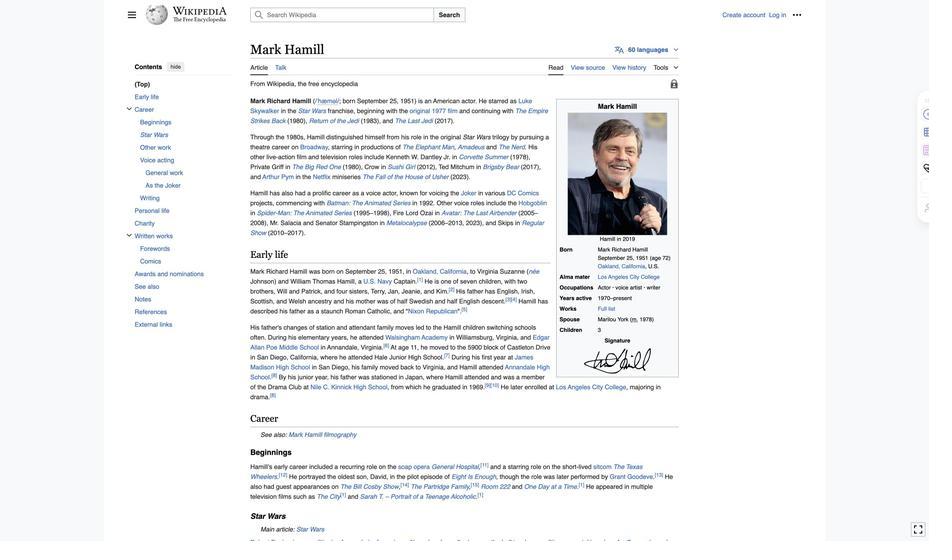 Task type: vqa. For each thing, say whether or not it's contained in the screenshot.
search field
yes



Task type: locate. For each thing, give the bounding box(es) containing it.
log in and more options image
[[793, 10, 802, 19]]

1 note from the top
[[251, 430, 679, 440]]

menu image
[[128, 10, 137, 19]]

None search field
[[240, 8, 723, 22]]

0 vertical spatial note
[[251, 430, 679, 440]]

1 vertical spatial note
[[251, 525, 679, 535]]

2 x small image from the top
[[127, 233, 132, 238]]

0 vertical spatial x small image
[[127, 106, 132, 112]]

main content
[[247, 41, 802, 542]]

x small image
[[127, 106, 132, 112], [127, 233, 132, 238]]

fullscreen image
[[914, 526, 923, 535]]

1 x small image from the top
[[127, 106, 132, 112]]

note
[[251, 430, 679, 440], [251, 525, 679, 535]]

1 vertical spatial x small image
[[127, 233, 132, 238]]

personal tools navigation
[[723, 8, 805, 22]]

2 note from the top
[[251, 525, 679, 535]]



Task type: describe. For each thing, give the bounding box(es) containing it.
Search Wikipedia search field
[[251, 8, 434, 22]]

page semi-protected image
[[670, 79, 679, 88]]

the free encyclopedia image
[[173, 17, 226, 23]]

language progressive image
[[615, 45, 624, 54]]

wikipedia image
[[173, 7, 227, 15]]



